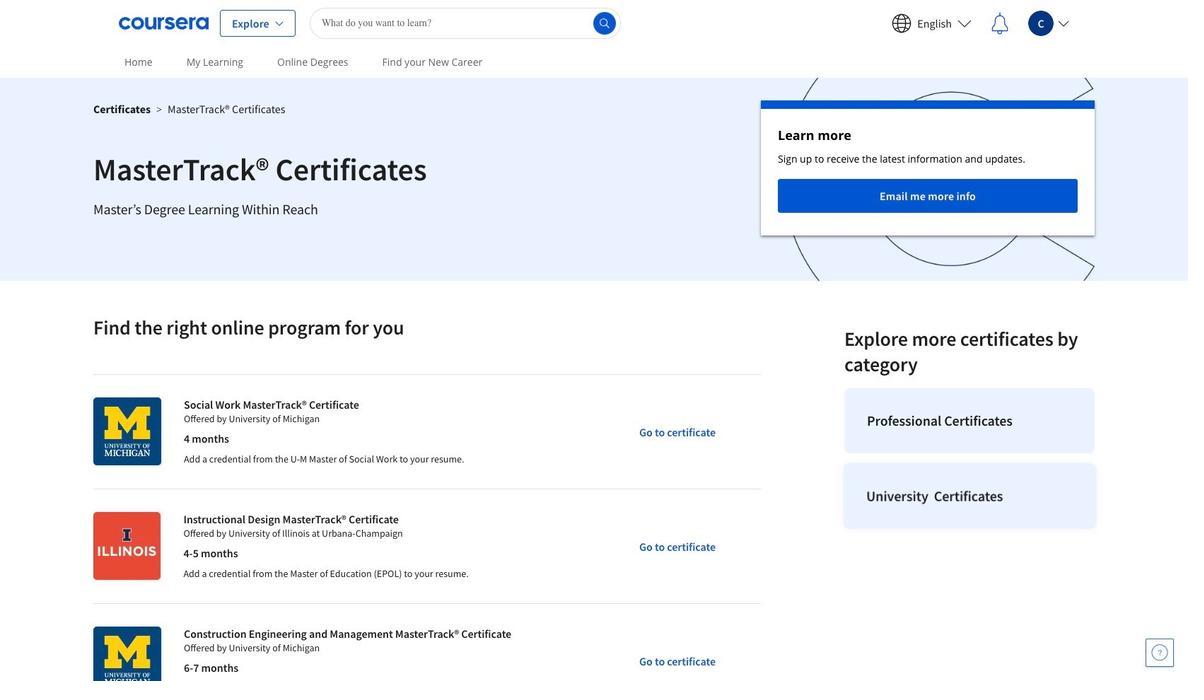 Task type: describe. For each thing, give the bounding box(es) containing it.
university of illinois at urbana-champaign image
[[93, 512, 161, 580]]

2 university of michigan image from the top
[[93, 627, 161, 681]]

1 university of michigan image from the top
[[93, 397, 161, 465]]



Task type: vqa. For each thing, say whether or not it's contained in the screenshot.
"Coursera" Image
yes



Task type: locate. For each thing, give the bounding box(es) containing it.
coursera image
[[119, 12, 209, 34]]

None search field
[[310, 7, 621, 39]]

What do you want to learn? text field
[[310, 7, 621, 39]]

1 vertical spatial university of michigan image
[[93, 627, 161, 681]]

status
[[761, 100, 1095, 236]]

help center image
[[1151, 644, 1168, 661]]

list
[[839, 383, 1100, 535]]

0 vertical spatial university of michigan image
[[93, 397, 161, 465]]

university of michigan image
[[93, 397, 161, 465], [93, 627, 161, 681]]



